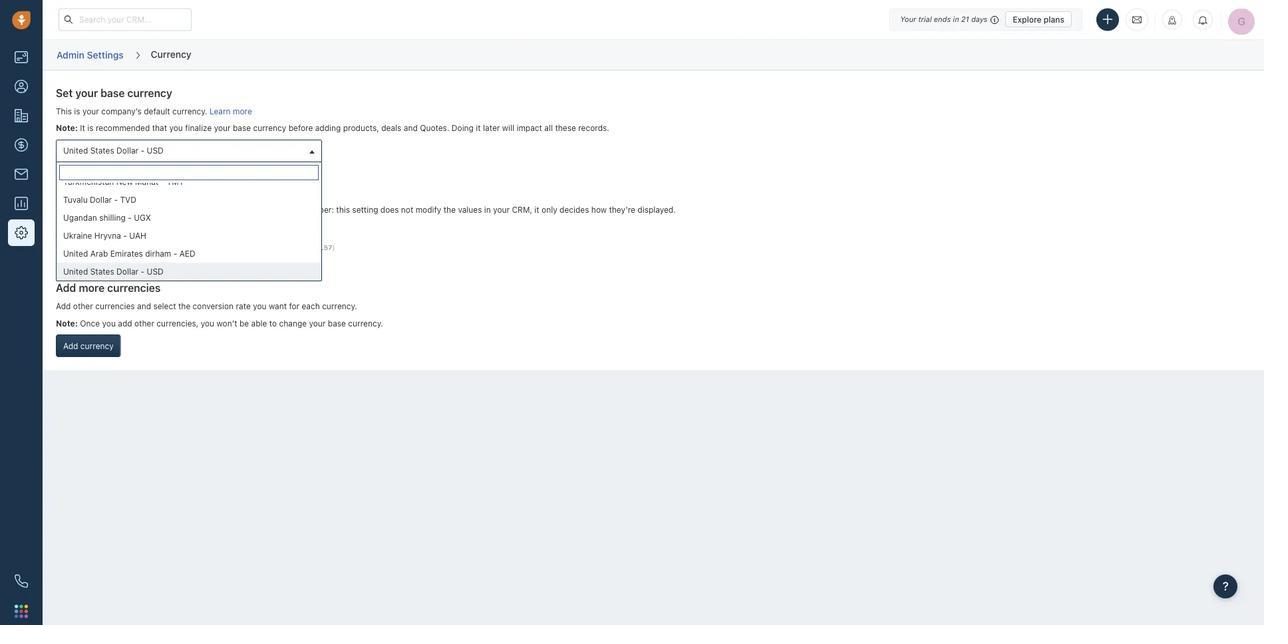 Task type: vqa. For each thing, say whether or not it's contained in the screenshot.
bottom the Email
no



Task type: locate. For each thing, give the bounding box(es) containing it.
-
[[141, 146, 145, 155], [161, 177, 165, 187], [114, 195, 118, 205], [128, 213, 132, 223], [123, 231, 127, 241], [173, 249, 177, 259], [141, 267, 145, 276]]

states inside list box
[[90, 267, 114, 276]]

dollar down emirates
[[117, 267, 139, 276]]

add inside button
[[63, 341, 78, 351]]

manat
[[135, 177, 159, 187]]

united states dollar - usd inside list box
[[63, 267, 164, 276]]

1 vertical spatial decimal
[[121, 222, 151, 232]]

1 vertical spatial base
[[233, 124, 251, 133]]

learn
[[210, 107, 231, 116]]

0 horizontal spatial more
[[79, 282, 105, 294]]

option containing turkmenistan new manat
[[57, 173, 321, 191]]

company's
[[101, 107, 142, 116]]

in
[[953, 15, 960, 24], [484, 205, 491, 215]]

1 vertical spatial usd
[[147, 267, 164, 276]]

rate
[[236, 302, 251, 311]]

1 horizontal spatial it
[[535, 205, 540, 215]]

3 united from the top
[[63, 267, 88, 276]]

0 horizontal spatial other
[[73, 302, 93, 311]]

currency for currency
[[151, 48, 191, 59]]

2 vertical spatial united
[[63, 267, 88, 276]]

currencies for more
[[107, 282, 161, 294]]

list box containing turkmenistan new manat
[[57, 173, 321, 281]]

base down learn more link
[[233, 124, 251, 133]]

uah
[[129, 231, 146, 241]]

1 vertical spatial states
[[90, 267, 114, 276]]

for right want
[[289, 302, 300, 311]]

1 horizontal spatial $
[[302, 244, 306, 251]]

your down each
[[309, 319, 326, 328]]

note: left once on the bottom left of page
[[56, 319, 78, 328]]

2 vertical spatial base
[[328, 319, 346, 328]]

settings right the admin in the left of the page
[[87, 49, 124, 60]]

note: left it
[[56, 124, 78, 133]]

it
[[80, 124, 85, 133]]

states up add more currencies
[[90, 267, 114, 276]]

option containing ukraine hryvna
[[57, 227, 321, 245]]

tmt
[[167, 177, 184, 187]]

you
[[169, 124, 183, 133], [253, 302, 267, 311], [102, 319, 116, 328], [201, 319, 214, 328]]

admin
[[57, 49, 84, 60]]

0 horizontal spatial in
[[484, 205, 491, 215]]

option
[[57, 173, 321, 191], [57, 191, 321, 209], [57, 209, 321, 227], [57, 227, 321, 245], [57, 245, 321, 263], [57, 263, 321, 281]]

0 vertical spatial other
[[73, 302, 93, 311]]

0 vertical spatial united
[[63, 146, 88, 155]]

currencies down the united arab emirates dirham - aed at the left top of the page
[[107, 282, 161, 294]]

1 horizontal spatial and
[[404, 124, 418, 133]]

change
[[279, 319, 307, 328]]

1 vertical spatial united
[[63, 249, 88, 259]]

1 vertical spatial add
[[56, 302, 71, 311]]

more down arab
[[79, 282, 105, 294]]

1 vertical spatial is
[[87, 124, 94, 133]]

of for number
[[127, 205, 135, 215]]

0 horizontal spatial currency
[[56, 185, 100, 195]]

currency inside button
[[80, 341, 114, 351]]

all
[[545, 124, 553, 133]]

currencies down add more currencies
[[95, 302, 135, 311]]

not
[[401, 205, 414, 215]]

to
[[269, 319, 277, 328]]

set
[[56, 87, 73, 99]]

is right it
[[87, 124, 94, 133]]

0 vertical spatial decimal
[[137, 205, 166, 215]]

2 united from the top
[[63, 249, 88, 259]]

setting
[[352, 205, 378, 215]]

1 $ from the left
[[196, 244, 200, 251]]

0 horizontal spatial for
[[195, 205, 206, 215]]

2 states from the top
[[90, 267, 114, 276]]

add for add more currencies
[[56, 282, 76, 294]]

displayed.
[[638, 205, 676, 215]]

1 horizontal spatial other
[[134, 319, 154, 328]]

usd down dirham
[[147, 267, 164, 276]]

note:
[[56, 124, 78, 133], [56, 319, 78, 328]]

the left no.
[[82, 222, 95, 232]]

add
[[118, 319, 132, 328]]

settings up ugx
[[141, 185, 180, 195]]

0 vertical spatial currencies
[[107, 282, 161, 294]]

currency up tuvalu
[[56, 185, 100, 195]]

( e.g. $ 999.5678
[[179, 244, 237, 251]]

doing
[[452, 124, 474, 133]]

1 vertical spatial select
[[56, 222, 80, 232]]

0 vertical spatial add
[[56, 282, 76, 294]]

decimal
[[137, 205, 166, 215], [121, 222, 151, 232]]

option containing ugandan shilling
[[57, 209, 321, 227]]

add currency button
[[56, 335, 121, 357]]

turkmenistan
[[63, 177, 114, 187]]

currency up this is your company's default currency. learn more on the top left of the page
[[127, 87, 172, 99]]

once
[[80, 319, 100, 328]]

2 note: from the top
[[56, 319, 78, 328]]

0 vertical spatial of
[[127, 205, 135, 215]]

2 horizontal spatial base
[[328, 319, 346, 328]]

0 vertical spatial united states dollar - usd
[[63, 146, 164, 155]]

3 option from the top
[[57, 209, 321, 227]]

united
[[63, 146, 88, 155], [63, 249, 88, 259], [63, 267, 88, 276]]

- left (
[[173, 249, 177, 259]]

states down recommended
[[90, 146, 114, 155]]

decimal up the united arab emirates dirham - aed at the left top of the page
[[121, 222, 151, 232]]

0 vertical spatial select
[[56, 205, 80, 215]]

places right ugx
[[154, 222, 179, 232]]

0 vertical spatial and
[[404, 124, 418, 133]]

0 vertical spatial usd
[[147, 146, 164, 155]]

1 vertical spatial places
[[154, 222, 179, 232]]

in left the 21
[[953, 15, 960, 24]]

your left the crm,
[[493, 205, 510, 215]]

of right no.
[[111, 222, 119, 232]]

won't
[[217, 319, 237, 328]]

1 vertical spatial currency
[[56, 185, 100, 195]]

None search field
[[59, 165, 319, 180]]

base up company's at the left of page
[[101, 87, 125, 99]]

settings
[[87, 49, 124, 60], [141, 185, 180, 195]]

email image
[[1133, 14, 1142, 25]]

currencies
[[107, 282, 161, 294], [95, 302, 135, 311]]

4 option from the top
[[57, 227, 321, 245]]

finalize
[[185, 124, 212, 133]]

currency down search your crm... text field
[[151, 48, 191, 59]]

2 option from the top
[[57, 191, 321, 209]]

1 vertical spatial united states dollar - usd
[[63, 267, 164, 276]]

of down tvd
[[127, 205, 135, 215]]

0 horizontal spatial is
[[74, 107, 80, 116]]

united down "ukraine"
[[63, 249, 88, 259]]

select for select the no. of decimal places
[[56, 222, 80, 232]]

usd down that
[[147, 146, 164, 155]]

0 vertical spatial note:
[[56, 124, 78, 133]]

and right deals at the left top of page
[[404, 124, 418, 133]]

adding
[[315, 124, 341, 133]]

1 horizontal spatial in
[[953, 15, 960, 24]]

they're
[[609, 205, 636, 215]]

later
[[483, 124, 500, 133]]

1 horizontal spatial of
[[127, 205, 135, 215]]

only
[[542, 205, 558, 215]]

it left only
[[535, 205, 540, 215]]

other right add
[[134, 319, 154, 328]]

currency
[[151, 48, 191, 59], [56, 185, 100, 195]]

ukraine
[[63, 231, 92, 241]]

0 vertical spatial more
[[233, 107, 252, 116]]

you right that
[[169, 124, 183, 133]]

1 vertical spatial note:
[[56, 319, 78, 328]]

united down it
[[63, 146, 88, 155]]

select the number of decimal places for your currency values. remember: this setting does not modify the values in your crm, it only decides how they're displayed.
[[56, 205, 676, 215]]

other up once on the bottom left of page
[[73, 302, 93, 311]]

it
[[476, 124, 481, 133], [535, 205, 540, 215]]

more right learn
[[233, 107, 252, 116]]

21
[[962, 15, 970, 24]]

2 vertical spatial dollar
[[117, 267, 139, 276]]

1 vertical spatial settings
[[141, 185, 180, 195]]

0 vertical spatial states
[[90, 146, 114, 155]]

0 vertical spatial base
[[101, 87, 125, 99]]

1 vertical spatial for
[[289, 302, 300, 311]]

list box
[[57, 173, 321, 281]]

for up ( e.g. $ 999.5678 on the left top of the page
[[195, 205, 206, 215]]

conversion
[[193, 302, 234, 311]]

0 vertical spatial settings
[[87, 49, 124, 60]]

2 select from the top
[[56, 222, 80, 232]]

the
[[82, 205, 94, 215], [444, 205, 456, 215], [82, 222, 95, 232], [178, 302, 191, 311]]

united states dollar - usd down recommended
[[63, 146, 164, 155]]

5 option from the top
[[57, 245, 321, 263]]

2 vertical spatial currency.
[[348, 319, 383, 328]]

how
[[592, 205, 607, 215]]

2 usd from the top
[[147, 267, 164, 276]]

currency for currency decimal settings
[[56, 185, 100, 195]]

0 horizontal spatial of
[[111, 222, 119, 232]]

$ right 'e.g.'
[[196, 244, 200, 251]]

1 note: from the top
[[56, 124, 78, 133]]

decides
[[560, 205, 589, 215]]

your right "set"
[[75, 87, 98, 99]]

6 option from the top
[[57, 263, 321, 281]]

1 option from the top
[[57, 173, 321, 191]]

decimal down manat
[[137, 205, 166, 215]]

- left tmt on the left top of page
[[161, 177, 165, 187]]

united states dollar - usd up add more currencies
[[63, 267, 164, 276]]

this
[[56, 107, 72, 116]]

states
[[90, 146, 114, 155], [90, 267, 114, 276]]

1 horizontal spatial more
[[233, 107, 252, 116]]

dollar
[[117, 146, 139, 155], [90, 195, 112, 205], [117, 267, 139, 276]]

0 vertical spatial currency.
[[172, 107, 207, 116]]

modify
[[416, 205, 442, 215]]

currency down once on the bottom left of page
[[80, 341, 114, 351]]

- down recommended
[[141, 146, 145, 155]]

united states dollar - usd
[[63, 146, 164, 155], [63, 267, 164, 276]]

0 horizontal spatial $
[[196, 244, 200, 251]]

1 vertical spatial and
[[137, 302, 151, 311]]

select
[[56, 205, 80, 215], [56, 222, 80, 232]]

note: for add
[[56, 319, 78, 328]]

united down "2"
[[63, 267, 88, 276]]

base right change
[[328, 319, 346, 328]]

0 vertical spatial for
[[195, 205, 206, 215]]

add
[[56, 282, 76, 294], [56, 302, 71, 311], [63, 341, 78, 351]]

- down currency decimal settings
[[114, 195, 118, 205]]

1 vertical spatial of
[[111, 222, 119, 232]]

it left later
[[476, 124, 481, 133]]

other
[[73, 302, 93, 311], [134, 319, 154, 328]]

impact
[[517, 124, 542, 133]]

is
[[74, 107, 80, 116], [87, 124, 94, 133]]

the left values
[[444, 205, 456, 215]]

select up "2"
[[56, 222, 80, 232]]

base
[[101, 87, 125, 99], [233, 124, 251, 133], [328, 319, 346, 328]]

0 vertical spatial currency
[[151, 48, 191, 59]]

dirham
[[145, 249, 171, 259]]

0 vertical spatial it
[[476, 124, 481, 133]]

1 select from the top
[[56, 205, 80, 215]]

1 vertical spatial currencies
[[95, 302, 135, 311]]

e.g.
[[182, 244, 194, 251]]

$ 999.57 )
[[302, 244, 335, 251]]

dollar up "number"
[[90, 195, 112, 205]]

Search your CRM... text field
[[59, 8, 192, 31]]

in right values
[[484, 205, 491, 215]]

decimal for no.
[[121, 222, 151, 232]]

2 vertical spatial add
[[63, 341, 78, 351]]

and left select
[[137, 302, 151, 311]]

plans
[[1044, 15, 1065, 24]]

places down tmt on the left top of page
[[169, 205, 193, 215]]

admin settings link
[[56, 44, 124, 65]]

0 vertical spatial places
[[169, 205, 193, 215]]

1 horizontal spatial base
[[233, 124, 251, 133]]

usd
[[147, 146, 164, 155], [147, 267, 164, 276]]

currency decimal settings
[[56, 185, 180, 195]]

is right the this
[[74, 107, 80, 116]]

0 horizontal spatial settings
[[87, 49, 124, 60]]

select down tuvalu
[[56, 205, 80, 215]]

you down add other currencies and select the conversion rate you want for each currency.
[[201, 319, 214, 328]]

1 horizontal spatial currency
[[151, 48, 191, 59]]

default
[[144, 107, 170, 116]]

settings inside 'link'
[[87, 49, 124, 60]]

products,
[[343, 124, 379, 133]]

dollar down recommended
[[117, 146, 139, 155]]

$ left 999.57
[[302, 244, 306, 251]]

2 united states dollar - usd from the top
[[63, 267, 164, 276]]

the down tuvalu dollar - tvd at the top left of the page
[[82, 205, 94, 215]]



Task type: describe. For each thing, give the bounding box(es) containing it.
you left add
[[102, 319, 116, 328]]

2
[[63, 243, 68, 252]]

- down the united arab emirates dirham - aed at the left top of the page
[[141, 267, 145, 276]]

ends
[[934, 15, 951, 24]]

no.
[[97, 222, 109, 232]]

ugandan
[[63, 213, 97, 223]]

hryvna
[[94, 231, 121, 241]]

your trial ends in 21 days
[[901, 15, 988, 24]]

note: once you add other currencies, you won't be able to change your base currency.
[[56, 319, 383, 328]]

option containing united arab emirates dirham
[[57, 245, 321, 263]]

values
[[458, 205, 482, 215]]

0 vertical spatial is
[[74, 107, 80, 116]]

1 usd from the top
[[147, 146, 164, 155]]

these
[[555, 124, 576, 133]]

aed
[[180, 249, 195, 259]]

currencies for other
[[95, 302, 135, 311]]

your up it
[[82, 107, 99, 116]]

records.
[[579, 124, 610, 133]]

this is your company's default currency. learn more
[[56, 107, 252, 116]]

crm,
[[512, 205, 532, 215]]

- left ugx
[[128, 213, 132, 223]]

select for select the number of decimal places for your currency values. remember: this setting does not modify the values in your crm, it only decides how they're displayed.
[[56, 205, 80, 215]]

learn more link
[[210, 107, 252, 116]]

days
[[972, 15, 988, 24]]

be
[[240, 319, 249, 328]]

999.5678
[[202, 244, 236, 251]]

new
[[116, 177, 133, 187]]

1 vertical spatial in
[[484, 205, 491, 215]]

explore
[[1013, 15, 1042, 24]]

set your base currency
[[56, 87, 172, 99]]

add other currencies and select the conversion rate you want for each currency.
[[56, 302, 357, 311]]

explore plans link
[[1006, 11, 1072, 27]]

1 vertical spatial more
[[79, 282, 105, 294]]

recommended
[[96, 124, 150, 133]]

option containing united states dollar
[[57, 263, 321, 281]]

1 vertical spatial dollar
[[90, 195, 112, 205]]

1 states from the top
[[90, 146, 114, 155]]

remember:
[[291, 205, 334, 215]]

united arab emirates dirham - aed
[[63, 249, 195, 259]]

places for no.
[[154, 222, 179, 232]]

2 $ from the left
[[302, 244, 306, 251]]

that
[[152, 124, 167, 133]]

)
[[332, 244, 335, 251]]

usd inside list box
[[147, 267, 164, 276]]

1 horizontal spatial for
[[289, 302, 300, 311]]

1 horizontal spatial is
[[87, 124, 94, 133]]

phone element
[[8, 568, 35, 595]]

does
[[381, 205, 399, 215]]

1 vertical spatial currency.
[[322, 302, 357, 311]]

the up currencies,
[[178, 302, 191, 311]]

currency left before
[[253, 124, 286, 133]]

currencies,
[[157, 319, 199, 328]]

arab
[[90, 249, 108, 259]]

select
[[153, 302, 176, 311]]

tvd
[[120, 195, 136, 205]]

of for no.
[[111, 222, 119, 232]]

will
[[502, 124, 515, 133]]

currency left values.
[[227, 205, 260, 215]]

- left uah
[[123, 231, 127, 241]]

able
[[251, 319, 267, 328]]

your up 999.5678
[[208, 205, 225, 215]]

note: for set
[[56, 124, 78, 133]]

this
[[336, 205, 350, 215]]

before
[[289, 124, 313, 133]]

want
[[269, 302, 287, 311]]

add for add currency
[[63, 341, 78, 351]]

you right 'rate'
[[253, 302, 267, 311]]

number
[[96, 205, 125, 215]]

2 button
[[56, 236, 172, 259]]

0 horizontal spatial and
[[137, 302, 151, 311]]

999.57
[[308, 244, 332, 251]]

1 horizontal spatial settings
[[141, 185, 180, 195]]

emirates
[[110, 249, 143, 259]]

your
[[901, 15, 917, 24]]

quotes.
[[420, 124, 450, 133]]

1 united states dollar - usd from the top
[[63, 146, 164, 155]]

note: it is recommended that you finalize your base currency before adding products, deals and quotes. doing it later will impact all these records.
[[56, 124, 610, 133]]

option containing tuvalu dollar
[[57, 191, 321, 209]]

freshworks switcher image
[[15, 605, 28, 619]]

turkmenistan new manat - tmt
[[63, 177, 184, 187]]

decimal for number
[[137, 205, 166, 215]]

phone image
[[15, 575, 28, 588]]

trial
[[919, 15, 932, 24]]

0 horizontal spatial base
[[101, 87, 125, 99]]

add currency
[[63, 341, 114, 351]]

ukraine hryvna - uah
[[63, 231, 146, 241]]

1 vertical spatial other
[[134, 319, 154, 328]]

select the no. of decimal places
[[56, 222, 179, 232]]

ugandan shilling - ugx
[[63, 213, 151, 223]]

0 horizontal spatial it
[[476, 124, 481, 133]]

admin settings
[[57, 49, 124, 60]]

deals
[[382, 124, 402, 133]]

0 vertical spatial in
[[953, 15, 960, 24]]

each
[[302, 302, 320, 311]]

ugx
[[134, 213, 151, 223]]

add for add other currencies and select the conversion rate you want for each currency.
[[56, 302, 71, 311]]

explore plans
[[1013, 15, 1065, 24]]

1 united from the top
[[63, 146, 88, 155]]

shilling
[[99, 213, 126, 223]]

add more currencies
[[56, 282, 161, 294]]

1 vertical spatial it
[[535, 205, 540, 215]]

your down learn
[[214, 124, 231, 133]]

0 vertical spatial dollar
[[117, 146, 139, 155]]

tuvalu
[[63, 195, 88, 205]]

values.
[[262, 205, 289, 215]]

places for number
[[169, 205, 193, 215]]

(
[[179, 244, 182, 251]]



